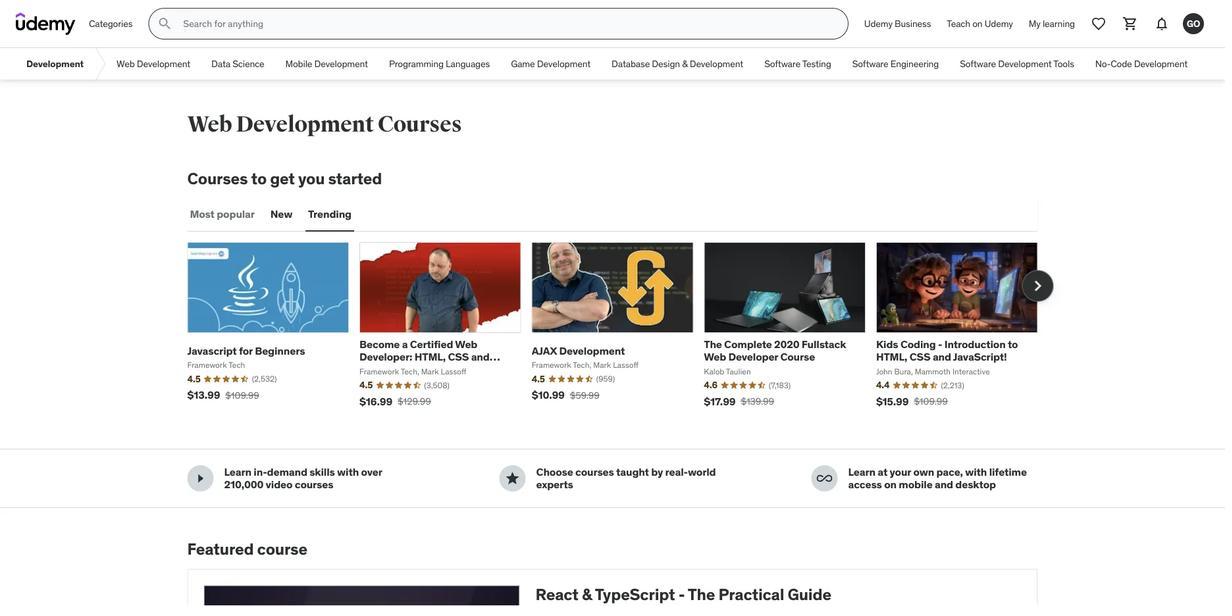 Task type: locate. For each thing, give the bounding box(es) containing it.
1 vertical spatial &
[[582, 585, 592, 605]]

development for mobile development
[[314, 58, 368, 70]]

database design & development link
[[601, 48, 754, 80]]

mobile
[[285, 58, 312, 70]]

1 horizontal spatial css
[[910, 350, 931, 364]]

guide
[[788, 585, 831, 605]]

game development link
[[500, 48, 601, 80]]

and inside kids coding - introduction to html, css and javascript!
[[933, 350, 951, 364]]

0 horizontal spatial on
[[884, 478, 897, 491]]

2 with from the left
[[965, 465, 987, 479]]

trending button
[[306, 199, 354, 230]]

css for certified
[[448, 350, 469, 364]]

- right the typescript
[[678, 585, 685, 605]]

the
[[704, 338, 722, 351], [688, 585, 715, 605]]

0 horizontal spatial with
[[337, 465, 359, 479]]

learn for learn at your own pace, with lifetime access on mobile and desktop
[[848, 465, 876, 479]]

1 vertical spatial to
[[1008, 338, 1018, 351]]

- right coding on the bottom right of page
[[938, 338, 942, 351]]

learn left "at"
[[848, 465, 876, 479]]

0 vertical spatial -
[[938, 338, 942, 351]]

learn at your own pace, with lifetime access on mobile and desktop
[[848, 465, 1027, 491]]

development left the tools
[[998, 58, 1052, 70]]

0 vertical spatial courses
[[378, 111, 462, 138]]

courses left taught
[[575, 465, 614, 479]]

ajax
[[532, 344, 557, 357]]

development inside carousel element
[[559, 344, 625, 357]]

and for web
[[471, 350, 490, 364]]

Search for anything text field
[[181, 13, 832, 35]]

software left engineering
[[852, 58, 888, 70]]

pace,
[[936, 465, 963, 479]]

css right a
[[448, 350, 469, 364]]

& right react
[[582, 585, 592, 605]]

2020
[[774, 338, 800, 351]]

data science
[[211, 58, 264, 70]]

and for introduction
[[933, 350, 951, 364]]

1 horizontal spatial software
[[852, 58, 888, 70]]

to right javascript!
[[1008, 338, 1018, 351]]

medium image left 210,000
[[193, 471, 208, 486]]

1 horizontal spatial medium image
[[505, 471, 520, 486]]

lifetime
[[989, 465, 1027, 479]]

2 software from the left
[[852, 58, 888, 70]]

to left get at the left of page
[[251, 169, 267, 188]]

with left over
[[337, 465, 359, 479]]

courses up most popular
[[187, 169, 248, 188]]

learn in-demand skills with over 210,000 video courses
[[224, 465, 382, 491]]

html,
[[415, 350, 446, 364], [876, 350, 907, 364]]

0 horizontal spatial learn
[[224, 465, 251, 479]]

data
[[211, 58, 230, 70]]

programming languages
[[389, 58, 490, 70]]

typescript
[[595, 585, 675, 605]]

the left practical
[[688, 585, 715, 605]]

udemy left my
[[985, 18, 1013, 29]]

testing
[[802, 58, 831, 70]]

0 horizontal spatial software
[[764, 58, 800, 70]]

learn inside 'learn in-demand skills with over 210,000 video courses'
[[224, 465, 251, 479]]

css inside the become a certified web developer: html, css and javascript
[[448, 350, 469, 364]]

and right own in the right of the page
[[935, 478, 953, 491]]

development
[[26, 58, 84, 70], [137, 58, 190, 70], [314, 58, 368, 70], [537, 58, 591, 70], [690, 58, 743, 70], [998, 58, 1052, 70], [1134, 58, 1188, 70], [236, 111, 374, 138], [559, 344, 625, 357]]

developer
[[728, 350, 778, 364]]

udemy
[[864, 18, 893, 29], [985, 18, 1013, 29]]

0 horizontal spatial medium image
[[193, 471, 208, 486]]

on right teach
[[972, 18, 983, 29]]

web development courses
[[187, 111, 462, 138]]

web right certified on the left of the page
[[455, 338, 477, 351]]

1 medium image from the left
[[193, 471, 208, 486]]

0 vertical spatial the
[[704, 338, 722, 351]]

development right game
[[537, 58, 591, 70]]

web right arrow pointing to subcategory menu links image in the left of the page
[[117, 58, 135, 70]]

for
[[239, 344, 253, 357]]

beginners
[[255, 344, 305, 357]]

0 vertical spatial to
[[251, 169, 267, 188]]

html, for a
[[415, 350, 446, 364]]

1 vertical spatial -
[[678, 585, 685, 605]]

become a certified web developer: html, css and javascript
[[360, 338, 490, 376]]

1 horizontal spatial learn
[[848, 465, 876, 479]]

courses
[[575, 465, 614, 479], [295, 478, 333, 491]]

kids coding - introduction to html, css and javascript! link
[[876, 338, 1018, 364]]

choose courses taught by real-world experts
[[536, 465, 716, 491]]

development right the ajax
[[559, 344, 625, 357]]

medium image
[[193, 471, 208, 486], [505, 471, 520, 486]]

popular
[[217, 208, 255, 221]]

development right mobile
[[314, 58, 368, 70]]

3 software from the left
[[960, 58, 996, 70]]

the left complete
[[704, 338, 722, 351]]

html, inside the become a certified web developer: html, css and javascript
[[415, 350, 446, 364]]

learn left in-
[[224, 465, 251, 479]]

demand
[[267, 465, 307, 479]]

game development
[[511, 58, 591, 70]]

to inside kids coding - introduction to html, css and javascript!
[[1008, 338, 1018, 351]]

science
[[232, 58, 264, 70]]

code
[[1111, 58, 1132, 70]]

real-
[[665, 465, 688, 479]]

0 horizontal spatial to
[[251, 169, 267, 188]]

introduction
[[945, 338, 1006, 351]]

software down teach on udemy link
[[960, 58, 996, 70]]

software development tools link
[[949, 48, 1085, 80]]

0 horizontal spatial css
[[448, 350, 469, 364]]

started
[[328, 169, 382, 188]]

database
[[612, 58, 650, 70]]

fullstack
[[802, 338, 846, 351]]

0 vertical spatial on
[[972, 18, 983, 29]]

1 html, from the left
[[415, 350, 446, 364]]

210,000
[[224, 478, 263, 491]]

1 software from the left
[[764, 58, 800, 70]]

teach
[[947, 18, 970, 29]]

courses inside 'learn in-demand skills with over 210,000 video courses'
[[295, 478, 333, 491]]

1 with from the left
[[337, 465, 359, 479]]

web left developer
[[704, 350, 726, 364]]

languages
[[446, 58, 490, 70]]

udemy image
[[16, 13, 76, 35]]

software
[[764, 58, 800, 70], [852, 58, 888, 70], [960, 58, 996, 70]]

submit search image
[[157, 16, 173, 32]]

medium image left experts
[[505, 471, 520, 486]]

0 horizontal spatial -
[[678, 585, 685, 605]]

developer:
[[360, 350, 412, 364]]

trending
[[308, 208, 352, 221]]

0 horizontal spatial courses
[[295, 478, 333, 491]]

1 vertical spatial the
[[688, 585, 715, 605]]

medium image for choose
[[505, 471, 520, 486]]

2 medium image from the left
[[505, 471, 520, 486]]

the complete 2020 fullstack web developer course
[[704, 338, 846, 364]]

courses
[[378, 111, 462, 138], [187, 169, 248, 188]]

development down submit search icon
[[137, 58, 190, 70]]

desktop
[[955, 478, 996, 491]]

1 vertical spatial courses
[[187, 169, 248, 188]]

0 horizontal spatial &
[[582, 585, 592, 605]]

0 vertical spatial &
[[682, 58, 688, 70]]

development up you
[[236, 111, 374, 138]]

programming
[[389, 58, 444, 70]]

1 horizontal spatial &
[[682, 58, 688, 70]]

web inside the complete 2020 fullstack web developer course
[[704, 350, 726, 364]]

my learning link
[[1021, 8, 1083, 39]]

database design & development
[[612, 58, 743, 70]]

my learning
[[1029, 18, 1075, 29]]

html, inside kids coding - introduction to html, css and javascript!
[[876, 350, 907, 364]]

0 horizontal spatial udemy
[[864, 18, 893, 29]]

0 horizontal spatial html,
[[415, 350, 446, 364]]

learn
[[224, 465, 251, 479], [848, 465, 876, 479]]

courses down programming
[[378, 111, 462, 138]]

& right design
[[682, 58, 688, 70]]

arrow pointing to subcategory menu links image
[[94, 48, 106, 80]]

categories
[[89, 18, 133, 29]]

0 horizontal spatial courses
[[187, 169, 248, 188]]

software left testing
[[764, 58, 800, 70]]

and left javascript!
[[933, 350, 951, 364]]

1 vertical spatial on
[[884, 478, 897, 491]]

ajax development
[[532, 344, 625, 357]]

1 horizontal spatial courses
[[575, 465, 614, 479]]

ajax development link
[[532, 344, 625, 357]]

new button
[[268, 199, 295, 230]]

over
[[361, 465, 382, 479]]

get
[[270, 169, 295, 188]]

course
[[257, 539, 307, 559]]

with right the pace,
[[965, 465, 987, 479]]

1 learn from the left
[[224, 465, 251, 479]]

1 horizontal spatial to
[[1008, 338, 1018, 351]]

2 css from the left
[[910, 350, 931, 364]]

and inside the become a certified web developer: html, css and javascript
[[471, 350, 490, 364]]

1 horizontal spatial html,
[[876, 350, 907, 364]]

2 horizontal spatial software
[[960, 58, 996, 70]]

kids coding - introduction to html, css and javascript!
[[876, 338, 1018, 364]]

1 horizontal spatial -
[[938, 338, 942, 351]]

web development
[[117, 58, 190, 70]]

-
[[938, 338, 942, 351], [678, 585, 685, 605]]

courses right video
[[295, 478, 333, 491]]

2 html, from the left
[[876, 350, 907, 364]]

to
[[251, 169, 267, 188], [1008, 338, 1018, 351]]

javascript
[[360, 363, 410, 376]]

mobile development
[[285, 58, 368, 70]]

1 horizontal spatial on
[[972, 18, 983, 29]]

development for game development
[[537, 58, 591, 70]]

2 learn from the left
[[848, 465, 876, 479]]

development right code
[[1134, 58, 1188, 70]]

css right kids
[[910, 350, 931, 364]]

categories button
[[81, 8, 140, 39]]

no-code development
[[1095, 58, 1188, 70]]

design
[[652, 58, 680, 70]]

1 horizontal spatial with
[[965, 465, 987, 479]]

1 css from the left
[[448, 350, 469, 364]]

css inside kids coding - introduction to html, css and javascript!
[[910, 350, 931, 364]]

on left mobile
[[884, 478, 897, 491]]

1 horizontal spatial udemy
[[985, 18, 1013, 29]]

and right certified on the left of the page
[[471, 350, 490, 364]]

the complete 2020 fullstack web developer course link
[[704, 338, 846, 364]]

learn inside learn at your own pace, with lifetime access on mobile and desktop
[[848, 465, 876, 479]]

udemy left business
[[864, 18, 893, 29]]

new
[[270, 208, 292, 221]]

become a certified web developer: html, css and javascript link
[[360, 338, 500, 376]]

courses inside choose courses taught by real-world experts
[[575, 465, 614, 479]]



Task type: describe. For each thing, give the bounding box(es) containing it.
mobile development link
[[275, 48, 378, 80]]

game
[[511, 58, 535, 70]]

in-
[[254, 465, 267, 479]]

1 udemy from the left
[[864, 18, 893, 29]]

web down data
[[187, 111, 232, 138]]

at
[[878, 465, 888, 479]]

world
[[688, 465, 716, 479]]

you
[[298, 169, 325, 188]]

software for software engineering
[[852, 58, 888, 70]]

engineering
[[890, 58, 939, 70]]

a
[[402, 338, 408, 351]]

react & typescript - the practical guide
[[536, 585, 831, 605]]

development inside 'link'
[[1134, 58, 1188, 70]]

with inside learn at your own pace, with lifetime access on mobile and desktop
[[965, 465, 987, 479]]

go
[[1187, 18, 1200, 29]]

software engineering link
[[842, 48, 949, 80]]

the inside the complete 2020 fullstack web developer course
[[704, 338, 722, 351]]

software testing
[[764, 58, 831, 70]]

video
[[266, 478, 293, 491]]

taught
[[616, 465, 649, 479]]

no-code development link
[[1085, 48, 1198, 80]]

development for software development tools
[[998, 58, 1052, 70]]

2 udemy from the left
[[985, 18, 1013, 29]]

become
[[360, 338, 400, 351]]

css for -
[[910, 350, 931, 364]]

teach on udemy link
[[939, 8, 1021, 39]]

learning
[[1043, 18, 1075, 29]]

medium image for learn
[[193, 471, 208, 486]]

with inside 'learn in-demand skills with over 210,000 video courses'
[[337, 465, 359, 479]]

react & typescript - the practical guide link
[[187, 569, 1038, 606]]

software for software testing
[[764, 58, 800, 70]]

learn for learn in-demand skills with over 210,000 video courses
[[224, 465, 251, 479]]

development right design
[[690, 58, 743, 70]]

experts
[[536, 478, 573, 491]]

development for ajax development
[[559, 344, 625, 357]]

& inside the react & typescript - the practical guide link
[[582, 585, 592, 605]]

practical
[[719, 585, 784, 605]]

certified
[[410, 338, 453, 351]]

development link
[[16, 48, 94, 80]]

most popular button
[[187, 199, 257, 230]]

most popular
[[190, 208, 255, 221]]

kids
[[876, 338, 898, 351]]

and inside learn at your own pace, with lifetime access on mobile and desktop
[[935, 478, 953, 491]]

coding
[[901, 338, 936, 351]]

shopping cart with 0 items image
[[1122, 16, 1138, 32]]

medium image
[[817, 471, 832, 486]]

html, for coding
[[876, 350, 907, 364]]

course
[[780, 350, 815, 364]]

udemy business
[[864, 18, 931, 29]]

wishlist image
[[1091, 16, 1107, 32]]

development for web development
[[137, 58, 190, 70]]

next image
[[1027, 275, 1048, 296]]

mobile
[[899, 478, 933, 491]]

tools
[[1054, 58, 1074, 70]]

your
[[890, 465, 911, 479]]

choose
[[536, 465, 573, 479]]

access
[[848, 478, 882, 491]]

software engineering
[[852, 58, 939, 70]]

notifications image
[[1154, 16, 1170, 32]]

javascript for beginners link
[[187, 344, 305, 357]]

1 horizontal spatial courses
[[378, 111, 462, 138]]

own
[[913, 465, 934, 479]]

teach on udemy
[[947, 18, 1013, 29]]

by
[[651, 465, 663, 479]]

go link
[[1178, 8, 1209, 39]]

most
[[190, 208, 215, 221]]

software development tools
[[960, 58, 1074, 70]]

courses to get you started
[[187, 169, 382, 188]]

udemy business link
[[856, 8, 939, 39]]

complete
[[724, 338, 772, 351]]

javascript!
[[953, 350, 1007, 364]]

web inside the become a certified web developer: html, css and javascript
[[455, 338, 477, 351]]

react
[[536, 585, 579, 605]]

& inside the database design & development link
[[682, 58, 688, 70]]

web development link
[[106, 48, 201, 80]]

- inside kids coding - introduction to html, css and javascript!
[[938, 338, 942, 351]]

no-
[[1095, 58, 1111, 70]]

skills
[[310, 465, 335, 479]]

development for web development courses
[[236, 111, 374, 138]]

on inside learn at your own pace, with lifetime access on mobile and desktop
[[884, 478, 897, 491]]

software for software development tools
[[960, 58, 996, 70]]

featured
[[187, 539, 254, 559]]

javascript
[[187, 344, 237, 357]]

featured course
[[187, 539, 307, 559]]

carousel element
[[187, 242, 1054, 417]]

business
[[895, 18, 931, 29]]

programming languages link
[[378, 48, 500, 80]]

data science link
[[201, 48, 275, 80]]

development down udemy image on the left top of page
[[26, 58, 84, 70]]



Task type: vqa. For each thing, say whether or not it's contained in the screenshot.
Game Development link at top left
yes



